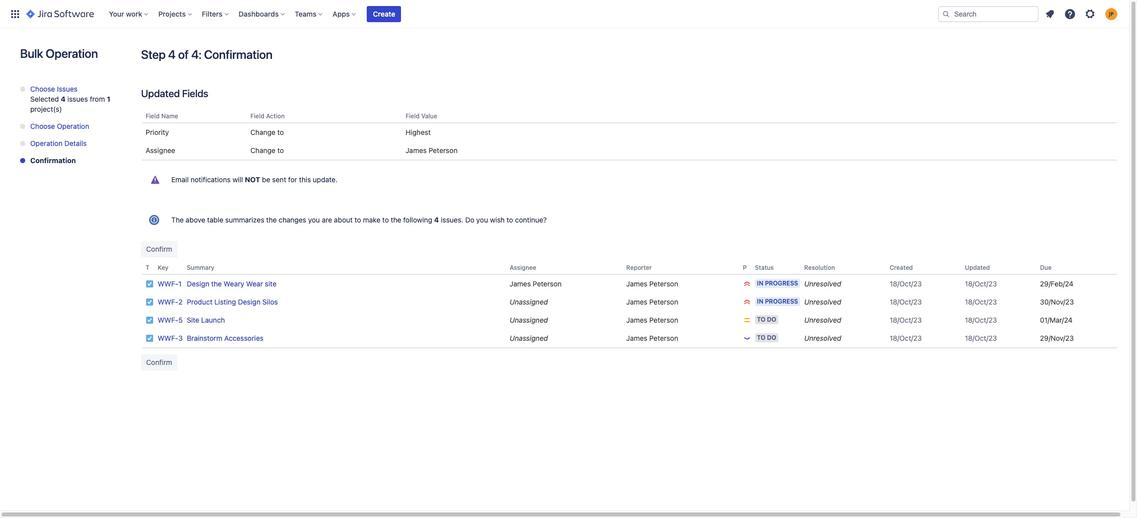 Task type: vqa. For each thing, say whether or not it's contained in the screenshot.


Task type: describe. For each thing, give the bounding box(es) containing it.
bulk
[[20, 46, 43, 60]]

unresolved for 01/mar/24
[[804, 316, 841, 325]]

search image
[[942, 10, 950, 18]]

email
[[171, 175, 189, 184]]

launch
[[201, 316, 225, 325]]

status
[[755, 264, 774, 272]]

unresolved for 29/feb/24
[[804, 280, 841, 288]]

to do for 01/mar/24
[[757, 316, 776, 324]]

update.
[[313, 175, 338, 184]]

to for 29/nov/23
[[757, 334, 766, 342]]

highest image
[[743, 298, 751, 307]]

medium image
[[743, 317, 751, 325]]

reporter
[[626, 264, 652, 272]]

notifications image
[[1044, 8, 1056, 20]]

wwf- for 1
[[158, 280, 178, 288]]

james peterson for site launch
[[626, 316, 678, 325]]

james for product listing design silos
[[626, 298, 648, 307]]

field for field value
[[406, 112, 420, 120]]

from
[[90, 95, 105, 103]]

in for 29/feb/24
[[757, 280, 764, 287]]

unassigned for wwf-2 product listing design silos
[[510, 298, 548, 307]]

peterson for product listing design silos
[[649, 298, 678, 307]]

value
[[421, 112, 437, 120]]

teams
[[295, 9, 317, 18]]

low image
[[743, 335, 751, 343]]

2 vertical spatial operation
[[30, 139, 63, 148]]

projects button
[[155, 6, 196, 22]]

updated for updated fields
[[141, 88, 180, 99]]

task image for wwf-1
[[146, 280, 154, 288]]

field for field name
[[146, 112, 160, 120]]

1 horizontal spatial 4
[[168, 47, 176, 61]]

wwf-1 link
[[158, 280, 182, 288]]

appswitcher icon image
[[9, 8, 21, 20]]

change for priority
[[250, 128, 276, 137]]

choose issues selected 4 issues from 1 project(s)
[[30, 85, 110, 113]]

be
[[262, 175, 270, 184]]

to left "make"
[[355, 216, 361, 224]]

james peterson for brainstorm accessories
[[626, 334, 678, 343]]

unassigned for wwf-5 site launch
[[510, 316, 548, 325]]

james peterson for product listing design silos
[[626, 298, 678, 307]]

not
[[245, 175, 260, 184]]

updated for updated
[[965, 264, 990, 272]]

3
[[178, 334, 183, 343]]

t
[[146, 264, 150, 272]]

table
[[207, 216, 223, 224]]

wwf-3 link
[[158, 334, 183, 343]]

this
[[299, 175, 311, 184]]

1 inside choose issues selected 4 issues from 1 project(s)
[[107, 95, 110, 103]]

product listing design silos link
[[187, 298, 278, 307]]

issues.
[[441, 216, 463, 224]]

james peterson link for wwf-5 site launch
[[626, 316, 678, 325]]

wwf- for 2
[[158, 298, 178, 307]]

4 inside choose issues selected 4 issues from 1 project(s)
[[61, 95, 66, 103]]

operation details
[[30, 139, 87, 148]]

wear
[[246, 280, 263, 288]]

due
[[1040, 264, 1052, 272]]

sent
[[272, 175, 286, 184]]

of
[[178, 47, 189, 61]]

brainstorm accessories link
[[187, 334, 264, 343]]

2 horizontal spatial 4
[[434, 216, 439, 224]]

primary element
[[6, 0, 938, 28]]

summarizes
[[225, 216, 264, 224]]

operation for choose operation
[[57, 122, 89, 131]]

wwf-5 link
[[158, 316, 183, 325]]

field for field action
[[250, 112, 264, 120]]

Search field
[[938, 6, 1039, 22]]

choose operation
[[30, 122, 89, 131]]

brainstorm
[[187, 334, 222, 343]]

james peterson link for wwf-3 brainstorm accessories
[[626, 334, 678, 343]]

the
[[171, 216, 184, 224]]

0 horizontal spatial confirmation
[[30, 156, 76, 165]]

above
[[186, 216, 205, 224]]

design the weary wear site
[[187, 280, 277, 288]]

peterson for site launch
[[649, 316, 678, 325]]

silos
[[262, 298, 278, 307]]

selected
[[30, 95, 59, 103]]

accessories
[[224, 334, 264, 343]]

create button
[[367, 6, 401, 22]]

continue?
[[515, 216, 547, 224]]

change to for assignee
[[250, 146, 284, 155]]

1 vertical spatial design
[[238, 298, 261, 307]]

30/nov/23
[[1040, 298, 1074, 307]]

4:
[[191, 47, 202, 61]]

29/nov/23
[[1040, 334, 1074, 343]]

listing
[[214, 298, 236, 307]]

in progress for 29/feb/24
[[757, 280, 798, 287]]

01/mar/24
[[1040, 316, 1073, 325]]

priority
[[146, 128, 169, 137]]

make
[[363, 216, 381, 224]]

highest
[[406, 128, 431, 137]]

your
[[109, 9, 124, 18]]

site launch link
[[187, 316, 225, 325]]

the above table summarizes the changes you are about to make to the following 4 issues. do you wish to continue?
[[171, 216, 547, 224]]

weary
[[224, 280, 244, 288]]

field action
[[250, 112, 285, 120]]

bulk operation
[[20, 46, 98, 60]]

james for brainstorm accessories
[[626, 334, 648, 343]]

wwf-1
[[158, 280, 182, 288]]

0 vertical spatial do
[[465, 216, 474, 224]]

2 horizontal spatial the
[[391, 216, 401, 224]]

are
[[322, 216, 332, 224]]

field name
[[146, 112, 178, 120]]

details
[[64, 139, 87, 148]]

filters
[[202, 9, 223, 18]]

about
[[334, 216, 353, 224]]



Task type: locate. For each thing, give the bounding box(es) containing it.
1 horizontal spatial you
[[476, 216, 488, 224]]

1 vertical spatial change to
[[250, 146, 284, 155]]

projects
[[158, 9, 186, 18]]

do
[[465, 216, 474, 224], [767, 316, 776, 324], [767, 334, 776, 342]]

operation down 'choose operation' link
[[30, 139, 63, 148]]

2 change to from the top
[[250, 146, 284, 155]]

0 vertical spatial assignee
[[146, 146, 175, 155]]

filters button
[[199, 6, 233, 22]]

operation up issues
[[46, 46, 98, 60]]

1 horizontal spatial confirmation
[[204, 47, 273, 61]]

1 vertical spatial choose
[[30, 122, 55, 131]]

task image left 'wwf-2' link
[[146, 298, 154, 307]]

to do
[[757, 316, 776, 324], [757, 334, 776, 342]]

3 unassigned from the top
[[510, 334, 548, 343]]

you left wish
[[476, 216, 488, 224]]

to do for 29/nov/23
[[757, 334, 776, 342]]

your profile and settings image
[[1106, 8, 1118, 20]]

help image
[[1064, 8, 1076, 20]]

18/oct/23
[[890, 280, 922, 288], [965, 280, 997, 288], [890, 298, 922, 307], [965, 298, 997, 307], [890, 316, 922, 325], [965, 316, 997, 325], [890, 334, 922, 343], [965, 334, 997, 343]]

0 vertical spatial updated
[[141, 88, 180, 99]]

1 horizontal spatial design
[[238, 298, 261, 307]]

to right medium icon
[[757, 316, 766, 324]]

banner containing your work
[[0, 0, 1130, 28]]

1 vertical spatial to
[[757, 334, 766, 342]]

change
[[250, 128, 276, 137], [250, 146, 276, 155]]

jira software image
[[26, 8, 94, 20], [26, 8, 94, 20]]

0 horizontal spatial you
[[308, 216, 320, 224]]

choose
[[30, 85, 55, 93], [30, 122, 55, 131]]

1 vertical spatial progress
[[765, 298, 798, 306]]

summary
[[187, 264, 214, 272]]

1 vertical spatial unassigned
[[510, 316, 548, 325]]

teams button
[[292, 6, 327, 22]]

0 vertical spatial unassigned
[[510, 298, 548, 307]]

4 down issues
[[61, 95, 66, 103]]

0 horizontal spatial 4
[[61, 95, 66, 103]]

name
[[161, 112, 178, 120]]

unresolved for 30/nov/23
[[804, 298, 841, 307]]

4 wwf- from the top
[[158, 334, 178, 343]]

1 to do from the top
[[757, 316, 776, 324]]

create
[[373, 9, 395, 18]]

to right low icon
[[757, 334, 766, 342]]

changes
[[279, 216, 306, 224]]

0 vertical spatial to do
[[757, 316, 776, 324]]

1 task image from the top
[[146, 280, 154, 288]]

0 vertical spatial progress
[[765, 280, 798, 287]]

change down the field action
[[250, 128, 276, 137]]

1 vertical spatial in
[[757, 298, 764, 306]]

2 in progress from the top
[[757, 298, 798, 306]]

you left are
[[308, 216, 320, 224]]

change to up be
[[250, 146, 284, 155]]

wwf- for 5
[[158, 316, 178, 325]]

dashboards button
[[236, 6, 289, 22]]

1 unassigned from the top
[[510, 298, 548, 307]]

2 task image from the top
[[146, 335, 154, 343]]

james peterson for design the weary wear site
[[626, 280, 678, 288]]

in progress right highest image
[[757, 298, 798, 306]]

5
[[178, 316, 183, 325]]

0 vertical spatial in
[[757, 280, 764, 287]]

email notifications will not be sent for this update.
[[171, 175, 338, 184]]

step
[[141, 47, 166, 61]]

to
[[277, 128, 284, 137], [277, 146, 284, 155], [355, 216, 361, 224], [382, 216, 389, 224], [507, 216, 513, 224]]

2 horizontal spatial field
[[406, 112, 420, 120]]

progress for 29/feb/24
[[765, 280, 798, 287]]

design down wear
[[238, 298, 261, 307]]

1 up 2
[[178, 280, 182, 288]]

in for 30/nov/23
[[757, 298, 764, 306]]

action
[[266, 112, 285, 120]]

to do right medium icon
[[757, 316, 776, 324]]

to for 01/mar/24
[[757, 316, 766, 324]]

0 vertical spatial 1
[[107, 95, 110, 103]]

1 change to from the top
[[250, 128, 284, 137]]

p
[[743, 264, 747, 272]]

1 vertical spatial change
[[250, 146, 276, 155]]

0 horizontal spatial 1
[[107, 95, 110, 103]]

0 vertical spatial change to
[[250, 128, 284, 137]]

unresolved
[[804, 280, 841, 288], [804, 298, 841, 307], [804, 316, 841, 325], [804, 334, 841, 343]]

0 vertical spatial task image
[[146, 298, 154, 307]]

3 wwf- from the top
[[158, 316, 178, 325]]

1 vertical spatial operation
[[57, 122, 89, 131]]

to right "make"
[[382, 216, 389, 224]]

the left following
[[391, 216, 401, 224]]

choose operation link
[[30, 122, 89, 131]]

0 vertical spatial to
[[757, 316, 766, 324]]

for
[[288, 175, 297, 184]]

0 horizontal spatial updated
[[141, 88, 180, 99]]

1 to from the top
[[757, 316, 766, 324]]

wish
[[490, 216, 505, 224]]

operation up details
[[57, 122, 89, 131]]

task image
[[146, 298, 154, 307], [146, 335, 154, 343]]

1 vertical spatial to do
[[757, 334, 776, 342]]

progress right highest image
[[765, 298, 798, 306]]

the
[[266, 216, 277, 224], [391, 216, 401, 224], [211, 280, 222, 288]]

0 vertical spatial task image
[[146, 280, 154, 288]]

0 horizontal spatial the
[[211, 280, 222, 288]]

progress for 30/nov/23
[[765, 298, 798, 306]]

1 in from the top
[[757, 280, 764, 287]]

1 field from the left
[[146, 112, 160, 120]]

task image down t
[[146, 280, 154, 288]]

1 change from the top
[[250, 128, 276, 137]]

task image left wwf-3 link
[[146, 335, 154, 343]]

choose inside choose issues selected 4 issues from 1 project(s)
[[30, 85, 55, 93]]

1 vertical spatial task image
[[146, 317, 154, 325]]

operation details link
[[30, 139, 87, 148]]

the left weary
[[211, 280, 222, 288]]

wwf- for 3
[[158, 334, 178, 343]]

2 choose from the top
[[30, 122, 55, 131]]

do right low icon
[[767, 334, 776, 342]]

1 vertical spatial assignee
[[510, 264, 536, 272]]

design the weary wear site link
[[187, 280, 277, 288]]

to down action
[[277, 128, 284, 137]]

in
[[757, 280, 764, 287], [757, 298, 764, 306]]

following
[[403, 216, 432, 224]]

1 vertical spatial task image
[[146, 335, 154, 343]]

updated fields
[[141, 88, 208, 99]]

0 vertical spatial choose
[[30, 85, 55, 93]]

wwf- down wwf-1
[[158, 298, 178, 307]]

1 vertical spatial 4
[[61, 95, 66, 103]]

site
[[187, 316, 199, 325]]

1 horizontal spatial updated
[[965, 264, 990, 272]]

29/feb/24
[[1040, 280, 1074, 288]]

1 horizontal spatial assignee
[[510, 264, 536, 272]]

2 vertical spatial unassigned
[[510, 334, 548, 343]]

confirmation
[[204, 47, 273, 61], [30, 156, 76, 165]]

0 vertical spatial in progress
[[757, 280, 798, 287]]

field left value
[[406, 112, 420, 120]]

progress down status
[[765, 280, 798, 287]]

unassigned for wwf-3 brainstorm accessories
[[510, 334, 548, 343]]

in progress down status
[[757, 280, 798, 287]]

settings image
[[1084, 8, 1097, 20]]

field value
[[406, 112, 437, 120]]

change up be
[[250, 146, 276, 155]]

1 in progress from the top
[[757, 280, 798, 287]]

change for assignee
[[250, 146, 276, 155]]

task image for wwf-5
[[146, 317, 154, 325]]

wwf-2 product listing design silos
[[158, 298, 278, 307]]

apps
[[333, 9, 350, 18]]

2 change from the top
[[250, 146, 276, 155]]

unresolved for 29/nov/23
[[804, 334, 841, 343]]

1 progress from the top
[[765, 280, 798, 287]]

choose up the selected
[[30, 85, 55, 93]]

product
[[187, 298, 213, 307]]

work
[[126, 9, 142, 18]]

wwf-
[[158, 280, 178, 288], [158, 298, 178, 307], [158, 316, 178, 325], [158, 334, 178, 343]]

james peterson link for wwf-2 product listing design silos
[[626, 298, 678, 307]]

task image for wwf-2
[[146, 298, 154, 307]]

step 4 of 4: confirmation
[[141, 47, 273, 61]]

design down summary
[[187, 280, 209, 288]]

james for site launch
[[626, 316, 648, 325]]

2 progress from the top
[[765, 298, 798, 306]]

in progress for 30/nov/23
[[757, 298, 798, 306]]

3 unresolved from the top
[[804, 316, 841, 325]]

do for site launch
[[767, 316, 776, 324]]

in right highest icon
[[757, 280, 764, 287]]

field up priority
[[146, 112, 160, 120]]

in progress
[[757, 280, 798, 287], [757, 298, 798, 306]]

1 vertical spatial do
[[767, 316, 776, 324]]

1 vertical spatial in progress
[[757, 298, 798, 306]]

your work
[[109, 9, 142, 18]]

to up the sent at top left
[[277, 146, 284, 155]]

1 horizontal spatial field
[[250, 112, 264, 120]]

2
[[178, 298, 183, 307]]

2 task image from the top
[[146, 317, 154, 325]]

notifications
[[191, 175, 231, 184]]

confirmation right 4:
[[204, 47, 273, 61]]

0 horizontal spatial assignee
[[146, 146, 175, 155]]

None submit
[[141, 241, 177, 258], [141, 355, 177, 371], [141, 241, 177, 258], [141, 355, 177, 371]]

resolution
[[804, 264, 835, 272]]

you
[[308, 216, 320, 224], [476, 216, 488, 224]]

operation
[[46, 46, 98, 60], [57, 122, 89, 131], [30, 139, 63, 148]]

1 vertical spatial confirmation
[[30, 156, 76, 165]]

change to
[[250, 128, 284, 137], [250, 146, 284, 155]]

0 vertical spatial design
[[187, 280, 209, 288]]

4 left 'issues.'
[[434, 216, 439, 224]]

1 horizontal spatial 1
[[178, 280, 182, 288]]

field
[[146, 112, 160, 120], [250, 112, 264, 120], [406, 112, 420, 120]]

highest image
[[743, 280, 751, 288]]

updated
[[141, 88, 180, 99], [965, 264, 990, 272]]

wwf- down wwf-5 "link" in the bottom left of the page
[[158, 334, 178, 343]]

created
[[890, 264, 913, 272]]

fields
[[182, 88, 208, 99]]

1 horizontal spatial the
[[266, 216, 277, 224]]

0 horizontal spatial field
[[146, 112, 160, 120]]

wwf- down 'wwf-2' link
[[158, 316, 178, 325]]

change to for priority
[[250, 128, 284, 137]]

2 in from the top
[[757, 298, 764, 306]]

task image left wwf-5 "link" in the bottom left of the page
[[146, 317, 154, 325]]

operation for bulk operation
[[46, 46, 98, 60]]

2 to from the top
[[757, 334, 766, 342]]

1 wwf- from the top
[[158, 280, 178, 288]]

assignee
[[146, 146, 175, 155], [510, 264, 536, 272]]

issues
[[67, 95, 88, 103]]

your work button
[[106, 6, 152, 22]]

do right 'issues.'
[[465, 216, 474, 224]]

3 field from the left
[[406, 112, 420, 120]]

2 unassigned from the top
[[510, 316, 548, 325]]

field left action
[[250, 112, 264, 120]]

change to down the field action
[[250, 128, 284, 137]]

2 unresolved from the top
[[804, 298, 841, 307]]

confirmation down operation details link
[[30, 156, 76, 165]]

0 vertical spatial change
[[250, 128, 276, 137]]

2 field from the left
[[250, 112, 264, 120]]

issues
[[57, 85, 78, 93]]

choose down project(s) at top left
[[30, 122, 55, 131]]

peterson for brainstorm accessories
[[649, 334, 678, 343]]

task image for wwf-3
[[146, 335, 154, 343]]

project(s)
[[30, 105, 62, 113]]

task image
[[146, 280, 154, 288], [146, 317, 154, 325]]

dashboards
[[239, 9, 279, 18]]

the left changes
[[266, 216, 277, 224]]

2 vertical spatial 4
[[434, 216, 439, 224]]

peterson for design the weary wear site
[[649, 280, 678, 288]]

1 right the from
[[107, 95, 110, 103]]

1 unresolved from the top
[[804, 280, 841, 288]]

2 to do from the top
[[757, 334, 776, 342]]

key
[[158, 264, 168, 272]]

1 choose from the top
[[30, 85, 55, 93]]

1 vertical spatial updated
[[965, 264, 990, 272]]

apps button
[[330, 6, 360, 22]]

assignee down continue?
[[510, 264, 536, 272]]

james for design the weary wear site
[[626, 280, 648, 288]]

james peterson
[[406, 146, 458, 155], [510, 280, 562, 288], [626, 280, 678, 288], [626, 298, 678, 307], [626, 316, 678, 325], [626, 334, 678, 343]]

wwf-3 brainstorm accessories
[[158, 334, 264, 343]]

choose for choose issues selected 4 issues from 1 project(s)
[[30, 85, 55, 93]]

choose for choose operation
[[30, 122, 55, 131]]

4 left of
[[168, 47, 176, 61]]

site
[[265, 280, 277, 288]]

banner
[[0, 0, 1130, 28]]

do for brainstorm accessories
[[767, 334, 776, 342]]

do right medium icon
[[767, 316, 776, 324]]

wwf-2 link
[[158, 298, 183, 307]]

2 wwf- from the top
[[158, 298, 178, 307]]

1 task image from the top
[[146, 298, 154, 307]]

0 horizontal spatial design
[[187, 280, 209, 288]]

choose issues link
[[30, 85, 78, 93]]

4 unresolved from the top
[[804, 334, 841, 343]]

0 vertical spatial operation
[[46, 46, 98, 60]]

to right wish
[[507, 216, 513, 224]]

2 vertical spatial do
[[767, 334, 776, 342]]

wwf- down key
[[158, 280, 178, 288]]

assignee down priority
[[146, 146, 175, 155]]

2 you from the left
[[476, 216, 488, 224]]

0 vertical spatial confirmation
[[204, 47, 273, 61]]

1 vertical spatial 1
[[178, 280, 182, 288]]

to do right low icon
[[757, 334, 776, 342]]

1 you from the left
[[308, 216, 320, 224]]

0 vertical spatial 4
[[168, 47, 176, 61]]

in right highest image
[[757, 298, 764, 306]]



